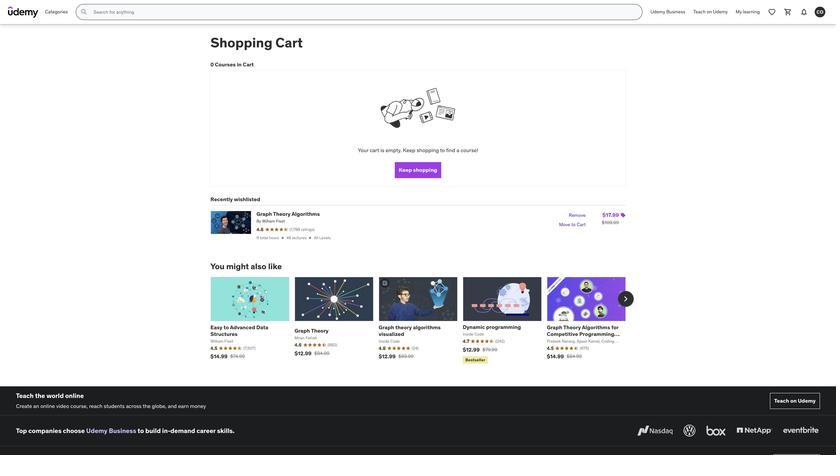 Task type: describe. For each thing, give the bounding box(es) containing it.
wishlist image
[[768, 8, 776, 16]]

1,788 ratings element
[[290, 227, 315, 232]]

reach
[[89, 403, 102, 409]]

cart
[[370, 147, 379, 154]]

and
[[168, 403, 177, 409]]

shopping cart
[[210, 34, 303, 51]]

$17.99
[[602, 212, 619, 218]]

recently wishlisted
[[210, 196, 260, 202]]

co
[[817, 9, 823, 15]]

to inside remove move to cart
[[571, 222, 576, 228]]

your cart is empty. keep shopping to find a course!
[[358, 147, 478, 154]]

nasdaq image
[[636, 424, 674, 438]]

cart for 0 courses in cart
[[243, 61, 254, 68]]

an
[[33, 403, 39, 409]]

move
[[559, 222, 570, 228]]

across
[[126, 403, 142, 409]]

empty.
[[386, 147, 402, 154]]

in
[[237, 61, 242, 68]]

4.6
[[256, 227, 264, 233]]

notifications image
[[800, 8, 808, 16]]

on for the teach on udemy link to the left
[[707, 9, 712, 15]]

to inside easy to advanced data structures
[[224, 324, 229, 331]]

like
[[268, 261, 282, 272]]

recently
[[210, 196, 233, 202]]

1 horizontal spatial the
[[143, 403, 151, 409]]

course,
[[70, 403, 88, 409]]

world
[[46, 392, 64, 400]]

volkswagen image
[[682, 424, 697, 438]]

netapp image
[[735, 424, 774, 438]]

keep shopping
[[399, 167, 437, 173]]

graph theory algorithms for competitive programming (2022)
[[547, 324, 619, 344]]

teach the world online create an online video course, reach students across the globe, and earn money
[[16, 392, 206, 409]]

theory for fiset
[[273, 211, 290, 217]]

is
[[380, 147, 384, 154]]

companies
[[28, 427, 62, 435]]

graph theory algorithms visualized link
[[379, 324, 441, 337]]

graph for graph theory
[[295, 327, 310, 334]]

lectures
[[292, 235, 307, 240]]

dynamic programming link
[[463, 324, 521, 330]]

course!
[[461, 147, 478, 154]]

visualized
[[379, 331, 404, 337]]

for
[[611, 324, 619, 331]]

globe,
[[152, 403, 167, 409]]

teach on udemy for bottom the teach on udemy link
[[774, 398, 816, 404]]

courses
[[215, 61, 236, 68]]

1 horizontal spatial theory
[[311, 327, 329, 334]]

coupon icon image
[[620, 213, 626, 218]]

categories button
[[41, 4, 72, 20]]

0 vertical spatial shopping
[[417, 147, 439, 154]]

all
[[314, 235, 318, 240]]

my learning link
[[732, 4, 764, 20]]

algorithms for graph theory algorithms for competitive programming (2022)
[[582, 324, 610, 331]]

carousel element
[[210, 277, 634, 365]]

algorithms
[[413, 324, 441, 331]]

graph for graph theory algorithms for competitive programming (2022)
[[547, 324, 562, 331]]

co link
[[812, 4, 828, 20]]

my learning
[[736, 9, 760, 15]]

graph for graph theory algorithms by william fiset
[[256, 211, 272, 217]]

graph theory algorithms visualized
[[379, 324, 441, 337]]

advanced
[[230, 324, 255, 331]]

might
[[226, 261, 249, 272]]

easy to advanced data structures
[[210, 324, 268, 337]]

levels
[[319, 235, 331, 240]]

xxsmall image
[[308, 236, 313, 240]]

easy to advanced data structures link
[[210, 324, 268, 337]]

theory
[[395, 324, 412, 331]]

remove button
[[569, 211, 586, 220]]

graph theory algorithms for competitive programming (2022) link
[[547, 324, 620, 344]]

money
[[190, 403, 206, 409]]

build
[[145, 427, 161, 435]]

top companies choose udemy business to build in-demand career skills.
[[16, 427, 235, 435]]



Task type: vqa. For each thing, say whether or not it's contained in the screenshot.
photography & video
no



Task type: locate. For each thing, give the bounding box(es) containing it.
1 vertical spatial shopping
[[413, 167, 437, 173]]

my
[[736, 9, 742, 15]]

your
[[358, 147, 368, 154]]

1 vertical spatial teach on udemy link
[[770, 393, 820, 409]]

dynamic
[[463, 324, 485, 330]]

graph theory algorithms by william fiset
[[256, 211, 320, 224]]

1 vertical spatial teach on udemy
[[774, 398, 816, 404]]

2 horizontal spatial teach
[[774, 398, 789, 404]]

0 horizontal spatial teach on udemy link
[[689, 4, 732, 20]]

teach on udemy up eventbrite image
[[774, 398, 816, 404]]

career
[[197, 427, 216, 435]]

1 vertical spatial the
[[143, 403, 151, 409]]

to left build
[[138, 427, 144, 435]]

theory
[[273, 211, 290, 217], [563, 324, 581, 331], [311, 327, 329, 334]]

by
[[256, 219, 261, 224]]

(1,788
[[290, 227, 300, 232]]

0 horizontal spatial the
[[35, 392, 45, 400]]

0 horizontal spatial algorithms
[[292, 211, 320, 217]]

1 horizontal spatial online
[[65, 392, 84, 400]]

cart inside remove move to cart
[[577, 222, 586, 228]]

create
[[16, 403, 32, 409]]

graph inside graph theory algorithms for competitive programming (2022)
[[547, 324, 562, 331]]

algorithms left for
[[582, 324, 610, 331]]

keep
[[403, 147, 415, 154], [399, 167, 412, 173]]

to left find
[[440, 147, 445, 154]]

cart
[[275, 34, 303, 51], [243, 61, 254, 68], [577, 222, 586, 228]]

all levels
[[314, 235, 331, 240]]

students
[[104, 403, 125, 409]]

0 horizontal spatial online
[[40, 403, 55, 409]]

keep down empty.
[[399, 167, 412, 173]]

graph theory
[[295, 327, 329, 334]]

1 horizontal spatial business
[[666, 9, 685, 15]]

1 vertical spatial udemy business link
[[86, 427, 136, 435]]

to right easy
[[224, 324, 229, 331]]

$109.99
[[602, 220, 619, 226]]

teach inside 'teach the world online create an online video course, reach students across the globe, and earn money'
[[16, 392, 34, 400]]

eventbrite image
[[782, 424, 820, 438]]

graph theory algorithms link
[[256, 211, 320, 217]]

shopping
[[210, 34, 272, 51]]

shopping cart with 0 items image
[[784, 8, 792, 16]]

1 horizontal spatial teach
[[693, 9, 706, 15]]

shopping
[[417, 147, 439, 154], [413, 167, 437, 173]]

teach on udemy for the teach on udemy link to the left
[[693, 9, 728, 15]]

on left my
[[707, 9, 712, 15]]

0
[[210, 61, 214, 68]]

submit search image
[[80, 8, 88, 16]]

programming
[[486, 324, 521, 330]]

0 vertical spatial the
[[35, 392, 45, 400]]

0 horizontal spatial teach
[[16, 392, 34, 400]]

online
[[65, 392, 84, 400], [40, 403, 55, 409]]

total
[[260, 235, 268, 240]]

earn
[[178, 403, 189, 409]]

9
[[256, 235, 259, 240]]

0 vertical spatial business
[[666, 9, 685, 15]]

graph theory link
[[295, 327, 329, 334]]

on up eventbrite image
[[790, 398, 797, 404]]

0 vertical spatial online
[[65, 392, 84, 400]]

online right an
[[40, 403, 55, 409]]

1 horizontal spatial teach on udemy
[[774, 398, 816, 404]]

teach on udemy link
[[689, 4, 732, 20], [770, 393, 820, 409]]

teach for bottom the teach on udemy link
[[774, 398, 789, 404]]

structures
[[210, 331, 238, 337]]

to right move
[[571, 222, 576, 228]]

udemy
[[651, 9, 665, 15], [713, 9, 728, 15], [798, 398, 816, 404], [86, 427, 107, 435]]

shopping up keep shopping in the top of the page
[[417, 147, 439, 154]]

wishlisted
[[234, 196, 260, 202]]

next image
[[620, 294, 631, 304]]

0 vertical spatial on
[[707, 9, 712, 15]]

0 horizontal spatial business
[[109, 427, 136, 435]]

1 horizontal spatial cart
[[275, 34, 303, 51]]

learning
[[743, 9, 760, 15]]

theory for programming
[[563, 324, 581, 331]]

2 vertical spatial cart
[[577, 222, 586, 228]]

1 vertical spatial algorithms
[[582, 324, 610, 331]]

remove move to cart
[[559, 212, 586, 228]]

theory inside graph theory algorithms by william fiset
[[273, 211, 290, 217]]

0 horizontal spatial cart
[[243, 61, 254, 68]]

46 lectures
[[286, 235, 307, 240]]

william
[[262, 219, 275, 224]]

online up course,
[[65, 392, 84, 400]]

teach on udemy
[[693, 9, 728, 15], [774, 398, 816, 404]]

$17.99 $109.99
[[602, 212, 619, 226]]

video
[[56, 403, 69, 409]]

graph for graph theory algorithms visualized
[[379, 324, 394, 331]]

teach for the teach on udemy link to the left
[[693, 9, 706, 15]]

0 horizontal spatial on
[[707, 9, 712, 15]]

0 courses in cart
[[210, 61, 254, 68]]

udemy image
[[8, 6, 38, 18]]

skills.
[[217, 427, 235, 435]]

1 vertical spatial on
[[790, 398, 797, 404]]

0 vertical spatial keep
[[403, 147, 415, 154]]

teach on udemy left my
[[693, 9, 728, 15]]

the up an
[[35, 392, 45, 400]]

also
[[251, 261, 266, 272]]

algorithms
[[292, 211, 320, 217], [582, 324, 610, 331]]

graph
[[256, 211, 272, 217], [379, 324, 394, 331], [547, 324, 562, 331], [295, 327, 310, 334]]

teach on udemy link left my
[[689, 4, 732, 20]]

2 horizontal spatial theory
[[563, 324, 581, 331]]

ratings)
[[301, 227, 315, 232]]

hours
[[269, 235, 279, 240]]

algorithms inside graph theory algorithms by william fiset
[[292, 211, 320, 217]]

on
[[707, 9, 712, 15], [790, 398, 797, 404]]

0 vertical spatial cart
[[275, 34, 303, 51]]

algorithms up ratings)
[[292, 211, 320, 217]]

move to cart button
[[559, 220, 586, 230]]

top
[[16, 427, 27, 435]]

find
[[446, 147, 455, 154]]

on for bottom the teach on udemy link
[[790, 398, 797, 404]]

(1,788 ratings)
[[290, 227, 315, 232]]

the left the globe,
[[143, 403, 151, 409]]

0 vertical spatial teach on udemy link
[[689, 4, 732, 20]]

1 vertical spatial business
[[109, 427, 136, 435]]

theory inside graph theory algorithms for competitive programming (2022)
[[563, 324, 581, 331]]

graph inside graph theory algorithms by william fiset
[[256, 211, 272, 217]]

in-
[[162, 427, 170, 435]]

a
[[457, 147, 459, 154]]

demand
[[170, 427, 195, 435]]

46
[[286, 235, 291, 240]]

0 vertical spatial udemy business link
[[647, 4, 689, 20]]

box image
[[705, 424, 727, 438]]

easy
[[210, 324, 222, 331]]

the
[[35, 392, 45, 400], [143, 403, 151, 409]]

xxsmall image
[[280, 236, 285, 240]]

0 horizontal spatial udemy business link
[[86, 427, 136, 435]]

teach on udemy link up eventbrite image
[[770, 393, 820, 409]]

categories
[[45, 9, 68, 15]]

1 horizontal spatial on
[[790, 398, 797, 404]]

1 horizontal spatial algorithms
[[582, 324, 610, 331]]

data
[[256, 324, 268, 331]]

udemy business
[[651, 9, 685, 15]]

graph inside graph theory algorithms visualized
[[379, 324, 394, 331]]

0 horizontal spatial theory
[[273, 211, 290, 217]]

competitive
[[547, 331, 578, 337]]

1 horizontal spatial udemy business link
[[647, 4, 689, 20]]

0 vertical spatial algorithms
[[292, 211, 320, 217]]

(2022)
[[547, 337, 563, 344]]

1 vertical spatial cart
[[243, 61, 254, 68]]

you
[[210, 261, 224, 272]]

shopping down 'your cart is empty. keep shopping to find a course!'
[[413, 167, 437, 173]]

1 vertical spatial online
[[40, 403, 55, 409]]

choose
[[63, 427, 85, 435]]

dynamic programming
[[463, 324, 521, 330]]

you might also like
[[210, 261, 282, 272]]

2 horizontal spatial cart
[[577, 222, 586, 228]]

keep right empty.
[[403, 147, 415, 154]]

programming
[[579, 331, 614, 337]]

Search for anything text field
[[92, 6, 634, 18]]

1 horizontal spatial teach on udemy link
[[770, 393, 820, 409]]

9 total hours
[[256, 235, 279, 240]]

0 horizontal spatial teach on udemy
[[693, 9, 728, 15]]

1 vertical spatial keep
[[399, 167, 412, 173]]

algorithms for graph theory algorithms by william fiset
[[292, 211, 320, 217]]

algorithms inside graph theory algorithms for competitive programming (2022)
[[582, 324, 610, 331]]

keep shopping link
[[395, 162, 441, 178]]

remove
[[569, 212, 586, 218]]

cart for remove move to cart
[[577, 222, 586, 228]]

0 vertical spatial teach on udemy
[[693, 9, 728, 15]]

teach
[[693, 9, 706, 15], [16, 392, 34, 400], [774, 398, 789, 404]]



